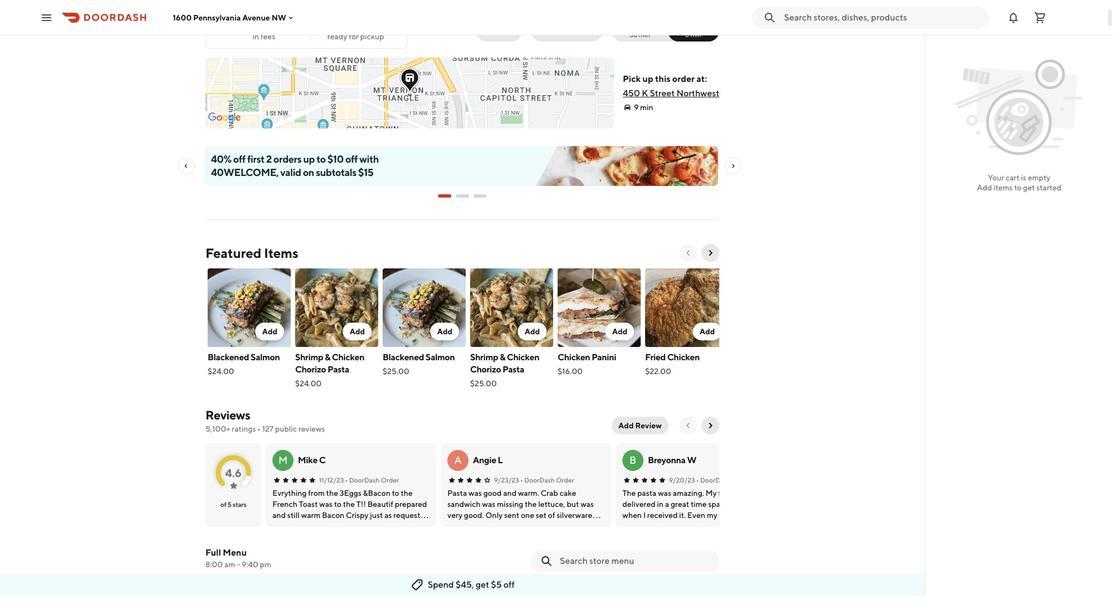 Task type: locate. For each thing, give the bounding box(es) containing it.
2 horizontal spatial • doordash order
[[697, 477, 751, 485]]

order for a
[[556, 477, 575, 485]]

2 chicken from the left
[[507, 352, 540, 363]]

& for shrimp & chicken chorizo pasta $24.00
[[325, 352, 331, 363]]

1 pasta from the left
[[328, 365, 349, 375]]

min inside the 6 min radio
[[691, 30, 702, 39]]

street
[[650, 88, 675, 99]]

to inside 40% off first 2 orders up to $10 off with 40welcome, valid on subtotals $15
[[317, 153, 326, 165]]

chorizo inside shrimp & chicken chorizo pasta $25.00
[[470, 365, 501, 375]]

min
[[639, 30, 651, 39], [691, 30, 702, 39], [641, 103, 654, 112]]

add button up shrimp & chicken chorizo pasta $24.00
[[343, 323, 372, 341]]

select promotional banner element
[[438, 186, 487, 206]]

• doordash order
[[345, 477, 399, 485], [521, 477, 575, 485], [697, 477, 751, 485]]

spend
[[428, 580, 454, 591]]

$15
[[358, 167, 374, 178]]

3 doordash from the left
[[701, 477, 731, 485]]

2 shrimp from the left
[[470, 352, 499, 363]]

pasta
[[328, 365, 349, 375], [503, 365, 525, 375]]

stars
[[233, 501, 247, 509]]

1 horizontal spatial pasta
[[503, 365, 525, 375]]

spend $45, get $5 off
[[428, 580, 515, 591]]

salmon inside blackened salmon $24.00
[[251, 352, 280, 363]]

min right 9
[[641, 103, 654, 112]]

fried chicken $22.00
[[646, 352, 700, 376]]

1 horizontal spatial doordash
[[525, 477, 555, 485]]

mike c
[[298, 455, 326, 466]]

off
[[233, 153, 246, 165], [346, 153, 358, 165], [504, 580, 515, 591]]

to inside your cart is empty add items to get started
[[1015, 183, 1022, 192]]

0 vertical spatial to
[[317, 153, 326, 165]]

9/23/23
[[494, 477, 519, 485]]

at:
[[697, 74, 707, 84]]

add button for shrimp & chicken chorizo pasta $24.00
[[343, 323, 372, 341]]

5 add button from the left
[[606, 323, 634, 341]]

items
[[264, 245, 298, 261]]

• doordash order for m
[[345, 477, 399, 485]]

1 doordash from the left
[[349, 477, 380, 485]]

0 horizontal spatial pasta
[[328, 365, 349, 375]]

1 vertical spatial to
[[1015, 183, 1022, 192]]

$24.00
[[208, 367, 234, 376], [295, 380, 322, 388]]

$25.00
[[383, 367, 410, 376], [470, 380, 497, 388]]

empty
[[1029, 173, 1051, 182]]

notification bell image
[[1007, 11, 1021, 24]]

featured
[[206, 245, 262, 261]]

0 horizontal spatial blackened
[[208, 352, 249, 363]]

off up 40welcome,
[[233, 153, 246, 165]]

doordash right 9/20/23
[[701, 477, 731, 485]]

reviews
[[206, 408, 250, 423]]

is
[[1022, 173, 1027, 182]]

2
[[266, 153, 272, 165]]

shrimp for shrimp & chicken chorizo pasta $24.00
[[295, 352, 323, 363]]

2 & from the left
[[500, 352, 506, 363]]

0 horizontal spatial get
[[476, 580, 490, 591]]

3 chicken from the left
[[558, 352, 591, 363]]

• left 127
[[258, 425, 261, 434]]

add up panini
[[613, 327, 628, 336]]

avenue
[[243, 13, 270, 22]]

add down your
[[978, 183, 993, 192]]

add review
[[619, 422, 662, 431]]

a
[[455, 455, 462, 467]]

up up k
[[643, 74, 654, 84]]

chorizo inside shrimp & chicken chorizo pasta $24.00
[[295, 365, 326, 375]]

2 salmon from the left
[[426, 352, 455, 363]]

add button up blackened salmon $24.00
[[256, 323, 284, 341]]

• doordash order down "w"
[[697, 477, 751, 485]]

40welcome,
[[211, 167, 279, 178]]

full menu 8:00 am - 9:40 pm
[[206, 548, 271, 570]]

• for b
[[697, 477, 699, 485]]

pickup
[[360, 32, 384, 41]]

pm
[[260, 561, 271, 570]]

1 horizontal spatial $24.00
[[295, 380, 322, 388]]

0 horizontal spatial to
[[317, 153, 326, 165]]

chicken panini $16.00
[[558, 352, 617, 376]]

add up blackened salmon $25.00
[[437, 327, 453, 336]]

min inside 36 min option
[[639, 30, 651, 39]]

add for blackened salmon $24.00
[[262, 327, 278, 336]]

add for shrimp & chicken chorizo pasta $25.00
[[525, 327, 540, 336]]

1 shrimp from the left
[[295, 352, 323, 363]]

reviews link
[[206, 408, 250, 423]]

add button for fried chicken $22.00
[[693, 323, 722, 341]]

• right 9/23/23
[[521, 477, 523, 485]]

1 horizontal spatial up
[[643, 74, 654, 84]]

reviews
[[299, 425, 325, 434]]

get inside your cart is empty add items to get started
[[1024, 183, 1036, 192]]

to left $10
[[317, 153, 326, 165]]

to down "cart"
[[1015, 183, 1022, 192]]

•
[[258, 425, 261, 434], [345, 477, 348, 485], [521, 477, 523, 485], [697, 477, 699, 485]]

add button
[[256, 323, 284, 341], [343, 323, 372, 341], [431, 323, 459, 341], [518, 323, 547, 341], [606, 323, 634, 341], [693, 323, 722, 341]]

shrimp inside shrimp & chicken chorizo pasta $24.00
[[295, 352, 323, 363]]

fried chicken image
[[646, 269, 729, 347]]

0 vertical spatial $24.00
[[208, 367, 234, 376]]

0 vertical spatial $25.00
[[383, 367, 410, 376]]

add for chicken panini $16.00
[[613, 327, 628, 336]]

2 pasta from the left
[[503, 365, 525, 375]]

2 • doordash order from the left
[[521, 477, 575, 485]]

to
[[317, 153, 326, 165], [1015, 183, 1022, 192]]

save
[[499, 26, 516, 35]]

add left review
[[619, 422, 634, 431]]

shrimp & chicken chorizo pasta image for shrimp & chicken chorizo pasta $24.00
[[295, 269, 378, 347]]

get down is
[[1024, 183, 1036, 192]]

1 vertical spatial $24.00
[[295, 380, 322, 388]]

your
[[989, 173, 1005, 182]]

$0.00 in fees
[[251, 22, 277, 41]]

chicken inside shrimp & chicken chorizo pasta $24.00
[[332, 352, 365, 363]]

0 horizontal spatial blackened salmon image
[[208, 269, 291, 347]]

1 chorizo from the left
[[295, 365, 326, 375]]

2 horizontal spatial doordash
[[701, 477, 731, 485]]

6 min radio
[[668, 19, 720, 42]]

0 vertical spatial get
[[1024, 183, 1036, 192]]

1 horizontal spatial blackened salmon image
[[383, 269, 466, 347]]

0 horizontal spatial shrimp
[[295, 352, 323, 363]]

doordash right 9/23/23
[[525, 477, 555, 485]]

add up shrimp & chicken chorizo pasta $25.00
[[525, 327, 540, 336]]

4 chicken from the left
[[668, 352, 700, 363]]

& inside shrimp & chicken chorizo pasta $24.00
[[325, 352, 331, 363]]

1 horizontal spatial $25.00
[[470, 380, 497, 388]]

chorizo for shrimp & chicken chorizo pasta $25.00
[[470, 365, 501, 375]]

map region
[[177, 1, 744, 142]]

add for blackened salmon $25.00
[[437, 327, 453, 336]]

add button up panini
[[606, 323, 634, 341]]

k
[[642, 88, 648, 99]]

fried
[[646, 352, 666, 363]]

order inside group order button
[[575, 26, 597, 35]]

1 blackened salmon image from the left
[[208, 269, 291, 347]]

salmon for blackened salmon $25.00
[[426, 352, 455, 363]]

• right 9/20/23
[[697, 477, 699, 485]]

salmon inside blackened salmon $25.00
[[426, 352, 455, 363]]

1 horizontal spatial shrimp
[[470, 352, 499, 363]]

l
[[498, 455, 503, 466]]

1 horizontal spatial shrimp & chicken chorizo pasta image
[[470, 269, 554, 347]]

• right 11/12/23
[[345, 477, 348, 485]]

0 horizontal spatial off
[[233, 153, 246, 165]]

pasta inside shrimp & chicken chorizo pasta $25.00
[[503, 365, 525, 375]]

0 horizontal spatial &
[[325, 352, 331, 363]]

up
[[643, 74, 654, 84], [303, 153, 315, 165]]

shrimp & chicken chorizo pasta $25.00
[[470, 352, 540, 388]]

started
[[1037, 183, 1062, 192]]

get
[[1024, 183, 1036, 192], [476, 580, 490, 591]]

off right $5 at the bottom left of the page
[[504, 580, 515, 591]]

0 horizontal spatial chorizo
[[295, 365, 326, 375]]

2 add button from the left
[[343, 323, 372, 341]]

add up fried chicken $22.00
[[700, 327, 715, 336]]

1 salmon from the left
[[251, 352, 280, 363]]

$24.00 up reviews link
[[208, 367, 234, 376]]

1 add button from the left
[[256, 323, 284, 341]]

of
[[221, 501, 227, 509]]

previous image
[[684, 422, 693, 431]]

0 horizontal spatial up
[[303, 153, 315, 165]]

1 chicken from the left
[[332, 352, 365, 363]]

blackened inside blackened salmon $25.00
[[383, 352, 424, 363]]

your cart is empty add items to get started
[[978, 173, 1062, 192]]

1 horizontal spatial salmon
[[426, 352, 455, 363]]

blackened inside blackened salmon $24.00
[[208, 352, 249, 363]]

1 vertical spatial up
[[303, 153, 315, 165]]

1 horizontal spatial blackened
[[383, 352, 424, 363]]

3 • doordash order from the left
[[697, 477, 751, 485]]

save button
[[476, 19, 522, 42]]

3 add button from the left
[[431, 323, 459, 341]]

127
[[262, 425, 274, 434]]

2 shrimp & chicken chorizo pasta image from the left
[[470, 269, 554, 347]]

1 shrimp & chicken chorizo pasta image from the left
[[295, 269, 378, 347]]

off right $10
[[346, 153, 358, 165]]

shrimp & chicken chorizo pasta $24.00
[[295, 352, 365, 388]]

$24.00 up 'reviews'
[[295, 380, 322, 388]]

doordash right 11/12/23
[[349, 477, 380, 485]]

add up blackened salmon $24.00
[[262, 327, 278, 336]]

9/20/23
[[669, 477, 695, 485]]

1 blackened from the left
[[208, 352, 249, 363]]

shrimp inside shrimp & chicken chorizo pasta $25.00
[[470, 352, 499, 363]]

next button of carousel image
[[707, 249, 715, 258]]

mike
[[298, 455, 318, 466]]

1 horizontal spatial • doordash order
[[521, 477, 575, 485]]

2 doordash from the left
[[525, 477, 555, 485]]

chorizo for shrimp & chicken chorizo pasta $24.00
[[295, 365, 326, 375]]

add button up shrimp & chicken chorizo pasta $25.00
[[518, 323, 547, 341]]

6 add button from the left
[[693, 323, 722, 341]]

• doordash order right 11/12/23
[[345, 477, 399, 485]]

40% off first 2 orders up to $10 off with 40welcome, valid on subtotals $15
[[211, 153, 379, 178]]

blackened for blackened salmon $24.00
[[208, 352, 249, 363]]

0 horizontal spatial doordash
[[349, 477, 380, 485]]

fees
[[261, 32, 275, 41]]

pick
[[623, 74, 641, 84]]

m
[[279, 455, 288, 467]]

0 horizontal spatial salmon
[[251, 352, 280, 363]]

5,100+
[[206, 425, 230, 434]]

shrimp & chicken chorizo pasta image
[[295, 269, 378, 347], [470, 269, 554, 347]]

4 add button from the left
[[518, 323, 547, 341]]

2 blackened from the left
[[383, 352, 424, 363]]

blackened salmon image
[[208, 269, 291, 347], [383, 269, 466, 347]]

$24.00 inside shrimp & chicken chorizo pasta $24.00
[[295, 380, 322, 388]]

2 chorizo from the left
[[470, 365, 501, 375]]

chicken panini image
[[558, 269, 641, 347]]

add for shrimp & chicken chorizo pasta $24.00
[[350, 327, 365, 336]]

chicken inside shrimp & chicken chorizo pasta $25.00
[[507, 352, 540, 363]]

min right 36
[[639, 30, 651, 39]]

6 min
[[686, 30, 702, 39]]

orders
[[274, 153, 302, 165]]

0 vertical spatial up
[[643, 74, 654, 84]]

2 blackened salmon image from the left
[[383, 269, 466, 347]]

min right 6 on the top of page
[[691, 30, 702, 39]]

1 horizontal spatial &
[[500, 352, 506, 363]]

pasta inside shrimp & chicken chorizo pasta $24.00
[[328, 365, 349, 375]]

doordash
[[349, 477, 380, 485], [525, 477, 555, 485], [701, 477, 731, 485]]

add
[[978, 183, 993, 192], [262, 327, 278, 336], [350, 327, 365, 336], [437, 327, 453, 336], [525, 327, 540, 336], [613, 327, 628, 336], [700, 327, 715, 336], [619, 422, 634, 431]]

1 • doordash order from the left
[[345, 477, 399, 485]]

0 horizontal spatial $25.00
[[383, 367, 410, 376]]

add up shrimp & chicken chorizo pasta $24.00
[[350, 327, 365, 336]]

add inside your cart is empty add items to get started
[[978, 183, 993, 192]]

1 horizontal spatial chorizo
[[470, 365, 501, 375]]

1 horizontal spatial get
[[1024, 183, 1036, 192]]

1 vertical spatial $25.00
[[470, 380, 497, 388]]

doordash for m
[[349, 477, 380, 485]]

blackened salmon $25.00
[[383, 352, 455, 376]]

1 horizontal spatial to
[[1015, 183, 1022, 192]]

add button up fried chicken $22.00
[[693, 323, 722, 341]]

group
[[550, 26, 573, 35]]

angie l
[[473, 455, 503, 466]]

1600
[[173, 13, 192, 22]]

• doordash order right 9/23/23
[[521, 477, 575, 485]]

salmon for blackened salmon $24.00
[[251, 352, 280, 363]]

shrimp
[[295, 352, 323, 363], [470, 352, 499, 363]]

chorizo
[[295, 365, 326, 375], [470, 365, 501, 375]]

up up "on"
[[303, 153, 315, 165]]

& inside shrimp & chicken chorizo pasta $25.00
[[500, 352, 506, 363]]

1 & from the left
[[325, 352, 331, 363]]

0 horizontal spatial shrimp & chicken chorizo pasta image
[[295, 269, 378, 347]]

chicken inside chicken panini $16.00
[[558, 352, 591, 363]]

add button up blackened salmon $25.00
[[431, 323, 459, 341]]

0 horizontal spatial $24.00
[[208, 367, 234, 376]]

blackened for blackened salmon $25.00
[[383, 352, 424, 363]]

salmon
[[251, 352, 280, 363], [426, 352, 455, 363]]

0 horizontal spatial • doordash order
[[345, 477, 399, 485]]

450
[[623, 88, 641, 99]]

get left $5 at the bottom left of the page
[[476, 580, 490, 591]]

group order
[[550, 26, 597, 35]]



Task type: describe. For each thing, give the bounding box(es) containing it.
menu
[[223, 548, 247, 559]]

featured items
[[206, 245, 298, 261]]

open menu image
[[40, 11, 53, 24]]

chicken inside fried chicken $22.00
[[668, 352, 700, 363]]

order for b
[[732, 477, 751, 485]]

featured items heading
[[206, 244, 298, 262]]

8:00
[[206, 561, 223, 570]]

order
[[673, 74, 695, 84]]

subtotals
[[316, 167, 357, 178]]

next image
[[707, 422, 715, 431]]

• doordash order for b
[[697, 477, 751, 485]]

w
[[688, 455, 697, 466]]

public
[[275, 425, 297, 434]]

9
[[634, 103, 639, 112]]

add button for blackened salmon $25.00
[[431, 323, 459, 341]]

items
[[994, 183, 1013, 192]]

0 items, open order cart image
[[1034, 11, 1047, 24]]

6
[[686, 30, 690, 39]]

blackened salmon image for blackened salmon $24.00
[[208, 269, 291, 347]]

panini
[[592, 352, 617, 363]]

add review button
[[612, 417, 669, 435]]

& for shrimp & chicken chorizo pasta $25.00
[[500, 352, 506, 363]]

up inside 40% off first 2 orders up to $10 off with 40welcome, valid on subtotals $15
[[303, 153, 315, 165]]

add button for shrimp & chicken chorizo pasta $25.00
[[518, 323, 547, 341]]

min for 9 min
[[641, 103, 654, 112]]

order for m
[[381, 477, 399, 485]]

36
[[630, 30, 638, 39]]

$25.00 inside shrimp & chicken chorizo pasta $25.00
[[470, 380, 497, 388]]

$22.00
[[646, 367, 672, 376]]

blackened salmon image for blackened salmon $25.00
[[383, 269, 466, 347]]

pasta for shrimp & chicken chorizo pasta $24.00
[[328, 365, 349, 375]]

c
[[319, 455, 326, 466]]

to for get
[[1015, 183, 1022, 192]]

$25.00 inside blackened salmon $25.00
[[383, 367, 410, 376]]

doordash for a
[[525, 477, 555, 485]]

ready
[[328, 32, 348, 41]]

-
[[237, 561, 240, 570]]

valid
[[281, 167, 301, 178]]

add button for chicken panini $16.00
[[606, 323, 634, 341]]

reviews 5,100+ ratings • 127 public reviews
[[206, 408, 325, 434]]

$10
[[328, 153, 344, 165]]

previous button of carousel image
[[684, 249, 693, 258]]

breyonna
[[648, 455, 686, 466]]

11/12/23
[[319, 477, 344, 485]]

angie
[[473, 455, 497, 466]]

up inside "pick up this order at: 450 k street northwest"
[[643, 74, 654, 84]]

40%
[[211, 153, 232, 165]]

ready for pickup
[[328, 32, 384, 41]]

powered by google image
[[208, 112, 241, 124]]

breyonna w
[[648, 455, 697, 466]]

36 min
[[630, 30, 651, 39]]

$5
[[491, 580, 502, 591]]

shrimp for shrimp & chicken chorizo pasta $25.00
[[470, 352, 499, 363]]

$45,
[[456, 580, 474, 591]]

with
[[360, 153, 379, 165]]

in
[[253, 32, 259, 41]]

36 min radio
[[612, 19, 675, 42]]

450 k street northwest link
[[623, 88, 720, 99]]

1600 pennsylvania avenue nw button
[[173, 13, 295, 22]]

9:40
[[242, 561, 259, 570]]

for
[[349, 32, 359, 41]]

$0.00
[[251, 22, 277, 32]]

order methods option group
[[612, 19, 720, 42]]

shrimp & chicken chorizo pasta image for shrimp & chicken chorizo pasta $25.00
[[470, 269, 554, 347]]

group order button
[[531, 19, 603, 42]]

on
[[303, 167, 314, 178]]

9 min
[[634, 103, 654, 112]]

1 horizontal spatial off
[[346, 153, 358, 165]]

add for fried chicken $22.00
[[700, 327, 715, 336]]

nw
[[272, 13, 286, 22]]

review
[[636, 422, 662, 431]]

• for a
[[521, 477, 523, 485]]

northwest
[[677, 88, 720, 99]]

5
[[228, 501, 232, 509]]

blackened salmon $24.00
[[208, 352, 280, 376]]

b
[[630, 455, 637, 467]]

of 5 stars
[[221, 501, 247, 509]]

• for m
[[345, 477, 348, 485]]

$16.00
[[558, 367, 583, 376]]

first
[[247, 153, 265, 165]]

• doordash order for a
[[521, 477, 575, 485]]

add button for blackened salmon $24.00
[[256, 323, 284, 341]]

1600 pennsylvania avenue nw
[[173, 13, 286, 22]]

Item Search search field
[[560, 556, 711, 568]]

min for 36 min
[[639, 30, 651, 39]]

pasta for shrimp & chicken chorizo pasta $25.00
[[503, 365, 525, 375]]

am
[[225, 561, 235, 570]]

add inside button
[[619, 422, 634, 431]]

2 horizontal spatial off
[[504, 580, 515, 591]]

full
[[206, 548, 221, 559]]

1 vertical spatial get
[[476, 580, 490, 591]]

to for $10
[[317, 153, 326, 165]]

pick up this order at: 450 k street northwest
[[623, 74, 720, 99]]

this
[[656, 74, 671, 84]]

pennsylvania
[[193, 13, 241, 22]]

• inside reviews 5,100+ ratings • 127 public reviews
[[258, 425, 261, 434]]

min for 6 min
[[691, 30, 702, 39]]

cart
[[1006, 173, 1020, 182]]

$24.00 inside blackened salmon $24.00
[[208, 367, 234, 376]]

4.6
[[225, 467, 242, 480]]

doordash for b
[[701, 477, 731, 485]]

Store search: begin typing to search for stores available on DoorDash text field
[[785, 11, 983, 24]]



Task type: vqa. For each thing, say whether or not it's contained in the screenshot.
'DOORDASH' associated with B
yes



